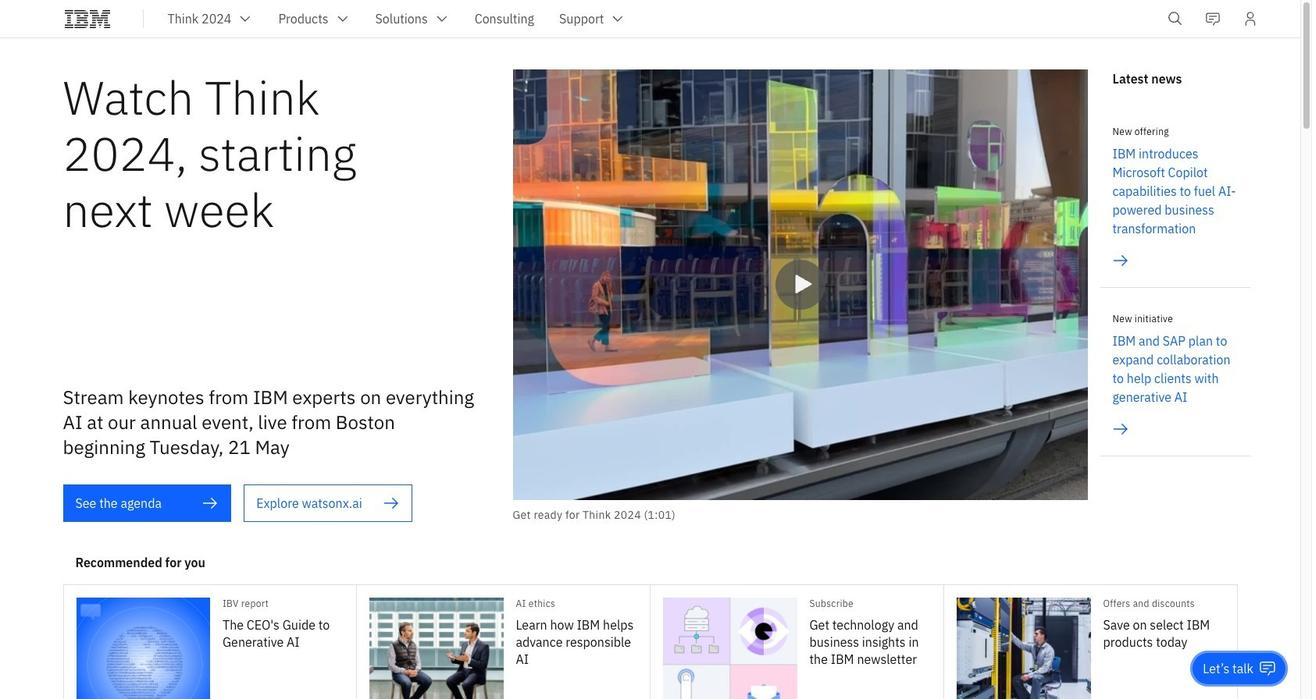 Task type: locate. For each thing, give the bounding box(es) containing it.
let's talk element
[[1203, 661, 1254, 678]]



Task type: vqa. For each thing, say whether or not it's contained in the screenshot.
Your Privacy Choices element
no



